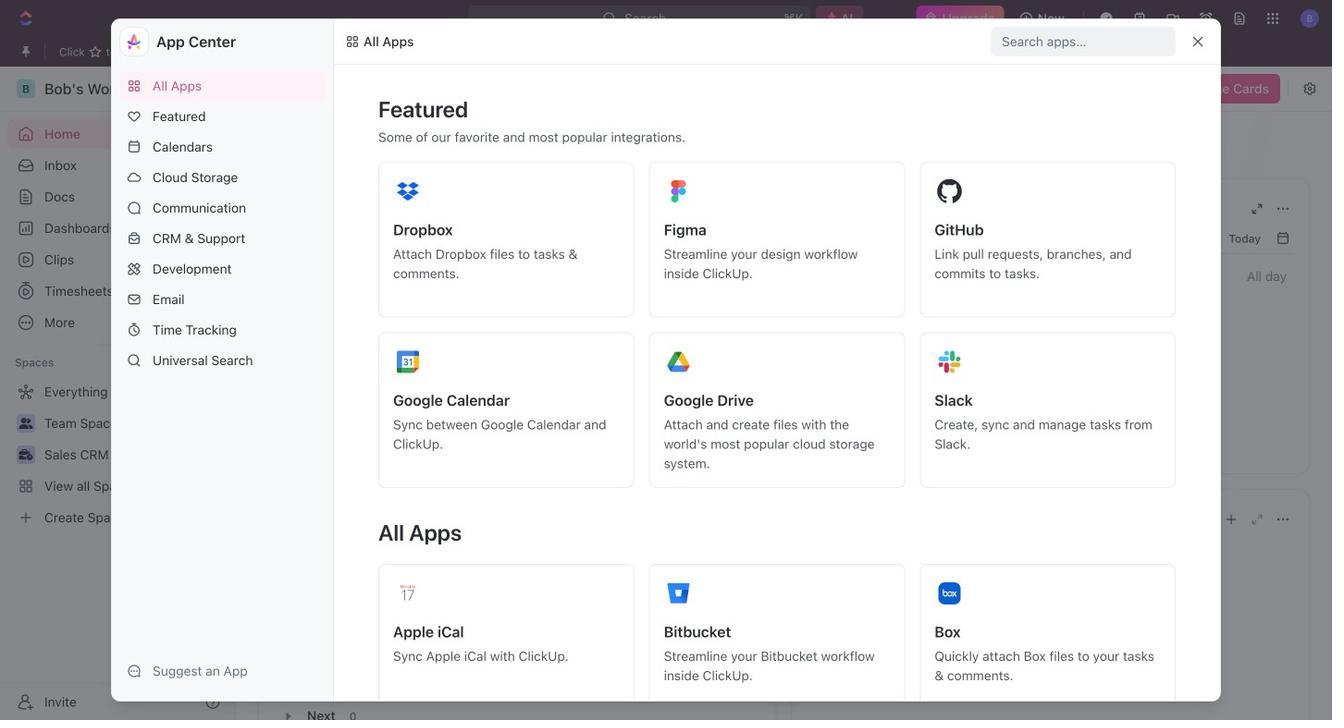 Task type: vqa. For each thing, say whether or not it's contained in the screenshot.
tree inside the Sidebar navigation
yes



Task type: locate. For each thing, give the bounding box(es) containing it.
dialog
[[111, 19, 1221, 721]]

tab list
[[278, 535, 757, 580]]

Search apps… field
[[1002, 31, 1168, 53]]

sidebar navigation
[[0, 67, 236, 721]]

tree
[[7, 377, 228, 533]]



Task type: describe. For each thing, give the bounding box(es) containing it.
akvyc image
[[345, 34, 360, 49]]

tree inside the sidebar navigation
[[7, 377, 228, 533]]



